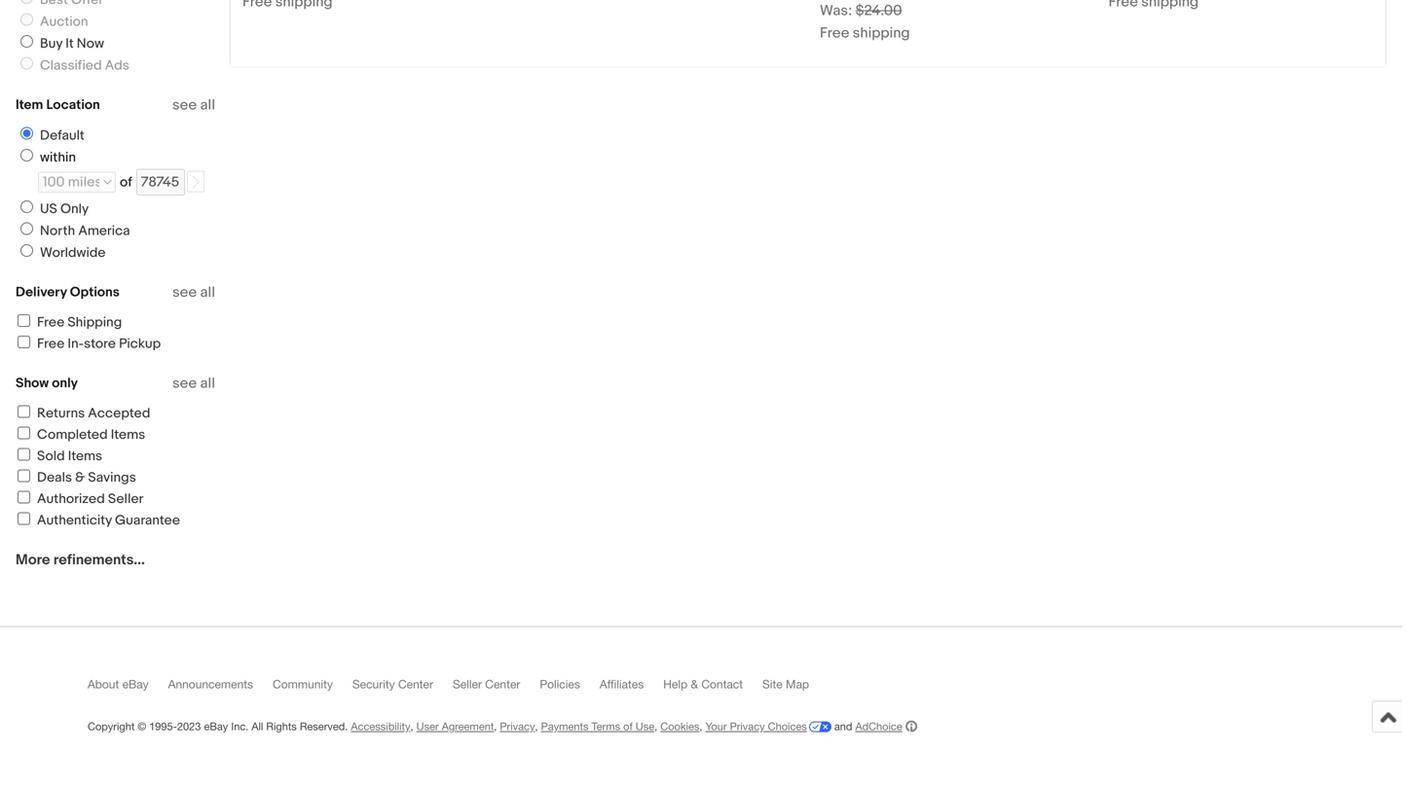 Task type: locate. For each thing, give the bounding box(es) containing it.
all
[[252, 720, 263, 733]]

3 see all button from the top
[[172, 375, 215, 392]]

1995-
[[149, 720, 177, 733]]

privacy down seller center link
[[500, 720, 535, 733]]

more refinements... button
[[16, 552, 145, 569]]

2 vertical spatial free
[[37, 336, 64, 352]]

agreement
[[442, 720, 494, 733]]

1 vertical spatial all
[[200, 284, 215, 301]]

1 horizontal spatial ebay
[[204, 720, 228, 733]]

0 vertical spatial see all button
[[172, 96, 215, 114]]

more
[[16, 552, 50, 569]]

2 see all button from the top
[[172, 284, 215, 301]]

center inside security center link
[[398, 678, 433, 691]]

buy
[[40, 36, 62, 52]]

1 see all from the top
[[172, 96, 215, 114]]

0 horizontal spatial center
[[398, 678, 433, 691]]

was: $24.00 free shipping
[[820, 2, 910, 42]]

see for free shipping
[[172, 284, 197, 301]]

of
[[120, 174, 132, 191], [623, 720, 633, 733]]

$24.00
[[855, 2, 902, 20]]

2 , from the left
[[494, 720, 497, 733]]

in-
[[68, 336, 84, 352]]

2 vertical spatial see
[[172, 375, 197, 392]]

payments terms of use link
[[541, 720, 654, 733]]

help & contact
[[663, 678, 743, 691]]

1 vertical spatial see
[[172, 284, 197, 301]]

1 vertical spatial &
[[691, 678, 698, 691]]

1 vertical spatial items
[[68, 448, 102, 465]]

& for contact
[[691, 678, 698, 691]]

it
[[65, 36, 74, 52]]

Default radio
[[20, 127, 33, 140]]

1 horizontal spatial &
[[691, 678, 698, 691]]

0 horizontal spatial privacy
[[500, 720, 535, 733]]

savings
[[88, 470, 136, 486]]

adchoice
[[855, 720, 902, 733]]

, left "privacy" link
[[494, 720, 497, 733]]

Sold Items checkbox
[[18, 448, 30, 461]]

of left use
[[623, 720, 633, 733]]

0 vertical spatial see
[[172, 96, 197, 114]]

free for free in-store pickup
[[37, 336, 64, 352]]

and
[[834, 720, 852, 733]]

within
[[40, 149, 76, 166]]

0 vertical spatial ebay
[[122, 678, 149, 691]]

payments
[[541, 720, 589, 733]]

center right the security
[[398, 678, 433, 691]]

& up the authorized seller link
[[75, 470, 85, 486]]

US Only radio
[[20, 201, 33, 213]]

privacy right your
[[730, 720, 765, 733]]

Worldwide radio
[[20, 244, 33, 257]]

Buy It Now radio
[[20, 35, 33, 48]]

items for completed items
[[111, 427, 145, 443]]

now
[[77, 36, 104, 52]]

free right free shipping option
[[37, 314, 64, 331]]

see for returns accepted
[[172, 375, 197, 392]]

was:
[[820, 2, 852, 20]]

privacy link
[[500, 720, 535, 733]]

,
[[410, 720, 413, 733], [494, 720, 497, 733], [535, 720, 538, 733], [654, 720, 657, 733], [699, 720, 702, 733]]

0 horizontal spatial &
[[75, 470, 85, 486]]

1 vertical spatial seller
[[453, 678, 482, 691]]

delivery
[[16, 284, 67, 301]]

main content
[[0, 0, 1402, 603]]

& for savings
[[75, 470, 85, 486]]

auction link
[[13, 13, 92, 30]]

contact
[[701, 678, 743, 691]]

2 all from the top
[[200, 284, 215, 301]]

worldwide
[[40, 245, 106, 261]]

1 see all button from the top
[[172, 96, 215, 114]]

2 see from the top
[[172, 284, 197, 301]]

about ebay link
[[88, 678, 168, 700]]

1 see from the top
[[172, 96, 197, 114]]

main content containing was:
[[0, 0, 1402, 603]]

ebay left inc.
[[204, 720, 228, 733]]

center
[[398, 678, 433, 691], [485, 678, 520, 691]]

1 all from the top
[[200, 96, 215, 114]]

0 vertical spatial all
[[200, 96, 215, 114]]

0 horizontal spatial seller
[[108, 491, 143, 508]]

ads
[[105, 57, 129, 74]]

free shipping link
[[15, 314, 122, 331]]

all
[[200, 96, 215, 114], [200, 284, 215, 301], [200, 375, 215, 392]]

see all button
[[172, 96, 215, 114], [172, 284, 215, 301], [172, 375, 215, 392]]

Returns Accepted checkbox
[[18, 406, 30, 418]]

completed items link
[[15, 427, 145, 443]]

shipping
[[68, 314, 122, 331]]

3 all from the top
[[200, 375, 215, 392]]

all for returns accepted
[[200, 375, 215, 392]]

free left "in-"
[[37, 336, 64, 352]]

accessibility link
[[351, 720, 410, 733]]

user agreement link
[[416, 720, 494, 733]]

North America radio
[[20, 222, 33, 235]]

& right help
[[691, 678, 698, 691]]

accessibility
[[351, 720, 410, 733]]

see all button for default
[[172, 96, 215, 114]]

completed items
[[37, 427, 145, 443]]

seller down savings
[[108, 491, 143, 508]]

seller up agreement
[[453, 678, 482, 691]]

returns accepted
[[37, 406, 150, 422]]

see all
[[172, 96, 215, 114], [172, 284, 215, 301], [172, 375, 215, 392]]

privacy
[[500, 720, 535, 733], [730, 720, 765, 733]]

us only link
[[13, 201, 93, 218]]

1 vertical spatial free
[[37, 314, 64, 331]]

free for free shipping
[[37, 314, 64, 331]]

1 vertical spatial of
[[623, 720, 633, 733]]

1 vertical spatial see all button
[[172, 284, 215, 301]]

buy it now
[[40, 36, 104, 52]]

see
[[172, 96, 197, 114], [172, 284, 197, 301], [172, 375, 197, 392]]

ebay
[[122, 678, 149, 691], [204, 720, 228, 733]]

2 center from the left
[[485, 678, 520, 691]]

0 vertical spatial see all
[[172, 96, 215, 114]]

, left your
[[699, 720, 702, 733]]

seller inside 'main content'
[[108, 491, 143, 508]]

2023
[[177, 720, 201, 733]]

0 vertical spatial items
[[111, 427, 145, 443]]

default
[[40, 128, 84, 144]]

3 see all from the top
[[172, 375, 215, 392]]

, left payments
[[535, 720, 538, 733]]

sold
[[37, 448, 65, 465]]

2 vertical spatial all
[[200, 375, 215, 392]]

center for security center
[[398, 678, 433, 691]]

0 vertical spatial free
[[820, 25, 849, 42]]

&
[[75, 470, 85, 486], [691, 678, 698, 691]]

3 see from the top
[[172, 375, 197, 392]]

center inside seller center link
[[485, 678, 520, 691]]

, left user
[[410, 720, 413, 733]]

1 horizontal spatial center
[[485, 678, 520, 691]]

5 , from the left
[[699, 720, 702, 733]]

center up "privacy" link
[[485, 678, 520, 691]]

0 horizontal spatial of
[[120, 174, 132, 191]]

1 center from the left
[[398, 678, 433, 691]]

1 vertical spatial see all
[[172, 284, 215, 301]]

, left cookies link
[[654, 720, 657, 733]]

1 horizontal spatial privacy
[[730, 720, 765, 733]]

0 vertical spatial &
[[75, 470, 85, 486]]

shipping
[[853, 25, 910, 42]]

security center
[[352, 678, 433, 691]]

affiliates link
[[600, 678, 663, 700]]

4 , from the left
[[654, 720, 657, 733]]

us
[[40, 201, 57, 218]]

0 horizontal spatial items
[[68, 448, 102, 465]]

ebay right about
[[122, 678, 149, 691]]

items up the deals & savings
[[68, 448, 102, 465]]

choices
[[768, 720, 807, 733]]

Free In-store Pickup checkbox
[[18, 336, 30, 349]]

rights
[[266, 720, 297, 733]]

1 horizontal spatial seller
[[453, 678, 482, 691]]

returns
[[37, 406, 85, 422]]

2 vertical spatial see all button
[[172, 375, 215, 392]]

2 vertical spatial see all
[[172, 375, 215, 392]]

of left 78745 text field
[[120, 174, 132, 191]]

seller center
[[453, 678, 520, 691]]

completed
[[37, 427, 108, 443]]

items down accepted
[[111, 427, 145, 443]]

items for sold items
[[68, 448, 102, 465]]

Deals & Savings checkbox
[[18, 470, 30, 482]]

2 see all from the top
[[172, 284, 215, 301]]

1 horizontal spatial items
[[111, 427, 145, 443]]

0 vertical spatial seller
[[108, 491, 143, 508]]

free down was:
[[820, 25, 849, 42]]

pickup
[[119, 336, 161, 352]]

0 horizontal spatial ebay
[[122, 678, 149, 691]]

authenticity
[[37, 513, 112, 529]]



Task type: describe. For each thing, give the bounding box(es) containing it.
cookies link
[[660, 720, 699, 733]]

1 horizontal spatial of
[[623, 720, 633, 733]]

copyright © 1995-2023 ebay inc. all rights reserved. accessibility , user agreement , privacy , payments terms of use , cookies , your privacy choices
[[88, 720, 807, 733]]

Classified Ads radio
[[20, 57, 33, 70]]

cookies
[[660, 720, 699, 733]]

location
[[46, 97, 100, 113]]

guarantee
[[115, 513, 180, 529]]

affiliates
[[600, 678, 644, 691]]

sold items link
[[15, 448, 102, 465]]

authorized
[[37, 491, 105, 508]]

announcements link
[[168, 678, 273, 700]]

options
[[70, 284, 120, 301]]

store
[[84, 336, 116, 352]]

policies link
[[540, 678, 600, 700]]

2 privacy from the left
[[730, 720, 765, 733]]

accepted
[[88, 406, 150, 422]]

see all for default
[[172, 96, 215, 114]]

center for seller center
[[485, 678, 520, 691]]

within radio
[[20, 149, 33, 162]]

security center link
[[352, 678, 453, 700]]

all for default
[[200, 96, 215, 114]]

only
[[60, 201, 89, 218]]

refinements...
[[53, 552, 145, 569]]

show
[[16, 375, 49, 392]]

inc.
[[231, 720, 249, 733]]

deals
[[37, 470, 72, 486]]

policies
[[540, 678, 580, 691]]

78745 text field
[[136, 169, 185, 196]]

your
[[705, 720, 727, 733]]

free shipping
[[37, 314, 122, 331]]

classified ads
[[40, 57, 129, 74]]

help
[[663, 678, 687, 691]]

buy it now link
[[13, 35, 108, 52]]

us only
[[40, 201, 89, 218]]

©
[[138, 720, 146, 733]]

1 privacy from the left
[[500, 720, 535, 733]]

Free Shipping checkbox
[[18, 314, 30, 327]]

your privacy choices link
[[705, 720, 831, 733]]

terms
[[592, 720, 620, 733]]

1 , from the left
[[410, 720, 413, 733]]

Authenticity Guarantee checkbox
[[18, 513, 30, 525]]

classified ads link
[[13, 57, 133, 74]]

show only
[[16, 375, 78, 392]]

see all button for free shipping
[[172, 284, 215, 301]]

see all button for returns accepted
[[172, 375, 215, 392]]

0 vertical spatial of
[[120, 174, 132, 191]]

delivery options
[[16, 284, 120, 301]]

community
[[273, 678, 333, 691]]

all for free shipping
[[200, 284, 215, 301]]

copyright
[[88, 720, 135, 733]]

returns accepted link
[[15, 406, 150, 422]]

1 vertical spatial ebay
[[204, 720, 228, 733]]

free inside was: $24.00 free shipping
[[820, 25, 849, 42]]

go image
[[189, 175, 202, 189]]

only
[[52, 375, 78, 392]]

north
[[40, 223, 75, 240]]

use
[[636, 720, 654, 733]]

free in-store pickup
[[37, 336, 161, 352]]

authenticity guarantee
[[37, 513, 180, 529]]

more refinements...
[[16, 552, 145, 569]]

adchoice link
[[855, 720, 917, 733]]

see all for free shipping
[[172, 284, 215, 301]]

authorized seller
[[37, 491, 143, 508]]

map
[[786, 678, 809, 691]]

see all for returns accepted
[[172, 375, 215, 392]]

sold items
[[37, 448, 102, 465]]

deals & savings
[[37, 470, 136, 486]]

worldwide link
[[13, 244, 110, 261]]

site map link
[[762, 678, 829, 700]]

and adchoice
[[831, 720, 902, 733]]

community link
[[273, 678, 352, 700]]

reserved.
[[300, 720, 348, 733]]

Authorized Seller checkbox
[[18, 491, 30, 504]]

security
[[352, 678, 395, 691]]

help & contact link
[[663, 678, 762, 700]]

item
[[16, 97, 43, 113]]

authorized seller link
[[15, 491, 143, 508]]

Best Offer radio
[[20, 0, 33, 4]]

Auction radio
[[20, 13, 33, 26]]

user
[[416, 720, 439, 733]]

see for default
[[172, 96, 197, 114]]

america
[[78, 223, 130, 240]]

about
[[88, 678, 119, 691]]

north america
[[40, 223, 130, 240]]

authenticity guarantee link
[[15, 513, 180, 529]]

announcements
[[168, 678, 253, 691]]

Completed Items checkbox
[[18, 427, 30, 440]]

classified
[[40, 57, 102, 74]]

item location
[[16, 97, 100, 113]]

default link
[[13, 127, 88, 144]]

3 , from the left
[[535, 720, 538, 733]]



Task type: vqa. For each thing, say whether or not it's contained in the screenshot.
Wheels & Tires DROPDOWN BUTTON
no



